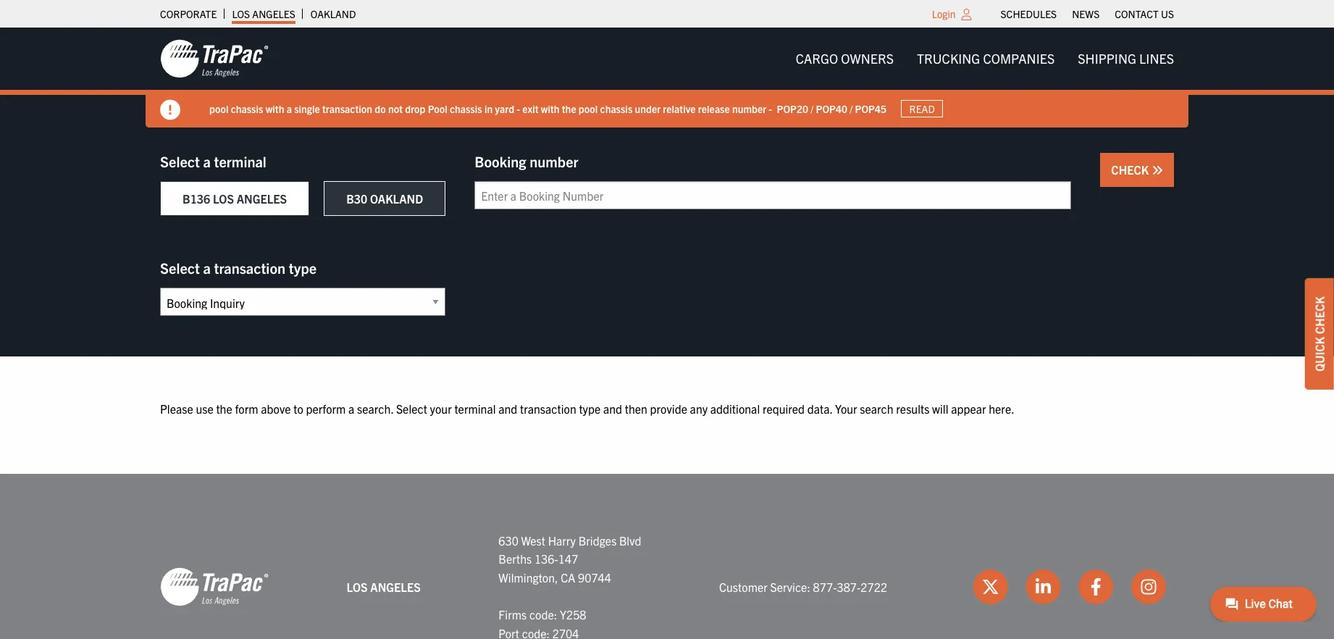 Task type: locate. For each thing, give the bounding box(es) containing it.
1 horizontal spatial and
[[604, 401, 622, 416]]

1 horizontal spatial los angeles
[[347, 579, 421, 594]]

firms code:  y258
[[499, 607, 587, 622]]

b30
[[346, 191, 368, 206]]

0 horizontal spatial chassis
[[231, 102, 263, 115]]

menu bar up shipping
[[993, 4, 1182, 24]]

chassis left in
[[450, 102, 482, 115]]

-
[[517, 102, 520, 115], [769, 102, 772, 115]]

0 horizontal spatial and
[[499, 401, 518, 416]]

chassis left under
[[600, 102, 633, 115]]

drop
[[405, 102, 426, 115]]

footer
[[0, 474, 1335, 639]]

1 vertical spatial check
[[1313, 296, 1327, 334]]

customer service: 877-387-2722
[[720, 579, 888, 594]]

- left pop20
[[769, 102, 772, 115]]

877-
[[813, 579, 837, 594]]

0 horizontal spatial terminal
[[214, 152, 267, 170]]

1 horizontal spatial type
[[579, 401, 601, 416]]

630
[[499, 533, 519, 548]]

and right the "your"
[[499, 401, 518, 416]]

a left "single"
[[287, 102, 292, 115]]

1 horizontal spatial chassis
[[450, 102, 482, 115]]

2 vertical spatial angeles
[[371, 579, 421, 594]]

1 horizontal spatial -
[[769, 102, 772, 115]]

check button
[[1101, 153, 1175, 187]]

0 vertical spatial transaction
[[322, 102, 372, 115]]

0 vertical spatial angeles
[[252, 7, 296, 20]]

number
[[733, 102, 767, 115], [530, 152, 579, 170]]

/ left pop40
[[811, 102, 814, 115]]

los angeles image for banner containing cargo owners
[[160, 38, 269, 79]]

news link
[[1073, 4, 1100, 24]]

above
[[261, 401, 291, 416]]

wilmington,
[[499, 570, 558, 585]]

0 horizontal spatial number
[[530, 152, 579, 170]]

b30 oakland
[[346, 191, 423, 206]]

will
[[933, 401, 949, 416]]

1 vertical spatial solid image
[[1152, 164, 1164, 176]]

terminal up b136 los angeles
[[214, 152, 267, 170]]

pool chassis with a single transaction  do not drop pool chassis in yard -  exit with the pool chassis under relative release number -  pop20 / pop40 / pop45
[[209, 102, 887, 115]]

the right exit
[[562, 102, 577, 115]]

select up b136
[[160, 152, 200, 170]]

1 vertical spatial the
[[216, 401, 232, 416]]

0 vertical spatial select
[[160, 152, 200, 170]]

light image
[[962, 9, 972, 20]]

0 horizontal spatial los angeles
[[232, 7, 296, 20]]

under
[[635, 102, 661, 115]]

please use the form above to perform a search. select your terminal and transaction type and then provide any additional required data. your search results will appear here.
[[160, 401, 1015, 416]]

harry
[[548, 533, 576, 548]]

1 vertical spatial terminal
[[455, 401, 496, 416]]

customer
[[720, 579, 768, 594]]

0 vertical spatial los angeles
[[232, 7, 296, 20]]

los angeles image inside banner
[[160, 38, 269, 79]]

2 pool from the left
[[579, 102, 598, 115]]

owners
[[841, 50, 894, 67]]

1 horizontal spatial terminal
[[455, 401, 496, 416]]

- left exit
[[517, 102, 520, 115]]

menu bar
[[993, 4, 1182, 24], [784, 44, 1186, 73]]

a inside banner
[[287, 102, 292, 115]]

number down pool chassis with a single transaction  do not drop pool chassis in yard -  exit with the pool chassis under relative release number -  pop20 / pop40 / pop45
[[530, 152, 579, 170]]

banner
[[0, 28, 1335, 128]]

select for select a terminal
[[160, 152, 200, 170]]

read link
[[901, 100, 944, 118]]

booking
[[475, 152, 526, 170]]

oakland right los angeles link
[[311, 7, 356, 20]]

do
[[375, 102, 386, 115]]

0 vertical spatial type
[[289, 259, 317, 277]]

1 horizontal spatial number
[[733, 102, 767, 115]]

1 horizontal spatial pool
[[579, 102, 598, 115]]

check inside button
[[1112, 162, 1152, 177]]

the right the use
[[216, 401, 232, 416]]

oakland
[[311, 7, 356, 20], [370, 191, 423, 206]]

a down b136
[[203, 259, 211, 277]]

pool up select a terminal
[[209, 102, 229, 115]]

630 west harry bridges blvd berths 136-147 wilmington, ca 90744
[[499, 533, 642, 585]]

appear
[[952, 401, 987, 416]]

los angeles link
[[232, 4, 296, 24]]

lines
[[1140, 50, 1175, 67]]

0 vertical spatial los
[[232, 7, 250, 20]]

cargo owners
[[796, 50, 894, 67]]

0 horizontal spatial type
[[289, 259, 317, 277]]

0 horizontal spatial pool
[[209, 102, 229, 115]]

transaction inside banner
[[322, 102, 372, 115]]

0 horizontal spatial check
[[1112, 162, 1152, 177]]

with left "single"
[[266, 102, 284, 115]]

1 and from the left
[[499, 401, 518, 416]]

1 horizontal spatial /
[[850, 102, 853, 115]]

select a terminal
[[160, 152, 267, 170]]

number inside banner
[[733, 102, 767, 115]]

select down b136
[[160, 259, 200, 277]]

results
[[897, 401, 930, 416]]

2 chassis from the left
[[450, 102, 482, 115]]

2 vertical spatial los
[[347, 579, 368, 594]]

then
[[625, 401, 648, 416]]

trucking companies
[[917, 50, 1055, 67]]

0 horizontal spatial oakland
[[311, 7, 356, 20]]

los angeles image inside footer
[[160, 567, 269, 607]]

136-
[[535, 552, 559, 566]]

0 vertical spatial los angeles image
[[160, 38, 269, 79]]

1 horizontal spatial the
[[562, 102, 577, 115]]

angeles inside footer
[[371, 579, 421, 594]]

/ left pop45
[[850, 102, 853, 115]]

1 horizontal spatial with
[[541, 102, 560, 115]]

not
[[388, 102, 403, 115]]

1 vertical spatial menu bar
[[784, 44, 1186, 73]]

chassis left "single"
[[231, 102, 263, 115]]

select
[[160, 152, 200, 170], [160, 259, 200, 277], [396, 401, 427, 416]]

0 horizontal spatial with
[[266, 102, 284, 115]]

with right exit
[[541, 102, 560, 115]]

type
[[289, 259, 317, 277], [579, 401, 601, 416]]

1 vertical spatial number
[[530, 152, 579, 170]]

2 vertical spatial select
[[396, 401, 427, 416]]

1 horizontal spatial solid image
[[1152, 164, 1164, 176]]

form
[[235, 401, 258, 416]]

0 horizontal spatial the
[[216, 401, 232, 416]]

1 - from the left
[[517, 102, 520, 115]]

0 horizontal spatial solid image
[[160, 100, 180, 120]]

check
[[1112, 162, 1152, 177], [1313, 296, 1327, 334]]

search.
[[357, 401, 394, 416]]

shipping
[[1078, 50, 1137, 67]]

y258
[[560, 607, 587, 622]]

0 vertical spatial oakland
[[311, 7, 356, 20]]

0 horizontal spatial /
[[811, 102, 814, 115]]

0 vertical spatial the
[[562, 102, 577, 115]]

chassis
[[231, 102, 263, 115], [450, 102, 482, 115], [600, 102, 633, 115]]

1 horizontal spatial transaction
[[322, 102, 372, 115]]

terminal
[[214, 152, 267, 170], [455, 401, 496, 416]]

2 horizontal spatial chassis
[[600, 102, 633, 115]]

pool right exit
[[579, 102, 598, 115]]

exit
[[523, 102, 539, 115]]

in
[[485, 102, 493, 115]]

use
[[196, 401, 214, 416]]

los angeles
[[232, 7, 296, 20], [347, 579, 421, 594]]

with
[[266, 102, 284, 115], [541, 102, 560, 115]]

banner containing cargo owners
[[0, 28, 1335, 128]]

solid image
[[160, 100, 180, 120], [1152, 164, 1164, 176]]

service:
[[771, 579, 811, 594]]

1 vertical spatial select
[[160, 259, 200, 277]]

b136 los angeles
[[183, 191, 287, 206]]

2 horizontal spatial transaction
[[520, 401, 577, 416]]

1 vertical spatial los angeles image
[[160, 567, 269, 607]]

0 vertical spatial number
[[733, 102, 767, 115]]

0 vertical spatial solid image
[[160, 100, 180, 120]]

2 and from the left
[[604, 401, 622, 416]]

login link
[[932, 7, 956, 20]]

1 vertical spatial transaction
[[214, 259, 286, 277]]

menu bar containing schedules
[[993, 4, 1182, 24]]

los inside footer
[[347, 579, 368, 594]]

menu bar containing cargo owners
[[784, 44, 1186, 73]]

los
[[232, 7, 250, 20], [213, 191, 234, 206], [347, 579, 368, 594]]

1 los angeles image from the top
[[160, 38, 269, 79]]

2 vertical spatial transaction
[[520, 401, 577, 416]]

1 horizontal spatial check
[[1313, 296, 1327, 334]]

schedules
[[1001, 7, 1057, 20]]

number right release
[[733, 102, 767, 115]]

pool
[[209, 102, 229, 115], [579, 102, 598, 115]]

select left the "your"
[[396, 401, 427, 416]]

berths
[[499, 552, 532, 566]]

1 horizontal spatial oakland
[[370, 191, 423, 206]]

menu bar down light icon
[[784, 44, 1186, 73]]

and left then
[[604, 401, 622, 416]]

and
[[499, 401, 518, 416], [604, 401, 622, 416]]

pop40
[[816, 102, 848, 115]]

select a transaction type
[[160, 259, 317, 277]]

single
[[294, 102, 320, 115]]

0 horizontal spatial -
[[517, 102, 520, 115]]

oakland right b30
[[370, 191, 423, 206]]

a
[[287, 102, 292, 115], [203, 152, 211, 170], [203, 259, 211, 277], [349, 401, 355, 416]]

0 vertical spatial menu bar
[[993, 4, 1182, 24]]

angeles
[[252, 7, 296, 20], [237, 191, 287, 206], [371, 579, 421, 594]]

a up b136
[[203, 152, 211, 170]]

quick
[[1313, 337, 1327, 372]]

terminal right the "your"
[[455, 401, 496, 416]]

your
[[430, 401, 452, 416]]

0 vertical spatial check
[[1112, 162, 1152, 177]]

footer containing 630 west harry bridges blvd
[[0, 474, 1335, 639]]

147
[[559, 552, 579, 566]]

los angeles image
[[160, 38, 269, 79], [160, 567, 269, 607]]

2 los angeles image from the top
[[160, 567, 269, 607]]

transaction
[[322, 102, 372, 115], [214, 259, 286, 277], [520, 401, 577, 416]]



Task type: vqa. For each thing, say whether or not it's contained in the screenshot.
Enter Reference Number(S) "Text Field"
no



Task type: describe. For each thing, give the bounding box(es) containing it.
cargo
[[796, 50, 839, 67]]

pop45
[[855, 102, 887, 115]]

trucking companies link
[[906, 44, 1067, 73]]

shipping lines
[[1078, 50, 1175, 67]]

90744
[[578, 570, 612, 585]]

solid image inside check button
[[1152, 164, 1164, 176]]

search
[[860, 401, 894, 416]]

los inside los angeles link
[[232, 7, 250, 20]]

menu bar inside banner
[[784, 44, 1186, 73]]

solid image inside banner
[[160, 100, 180, 120]]

here.
[[989, 401, 1015, 416]]

0 horizontal spatial transaction
[[214, 259, 286, 277]]

387-
[[837, 579, 861, 594]]

1 with from the left
[[266, 102, 284, 115]]

quick check link
[[1306, 278, 1335, 390]]

Booking number text field
[[475, 181, 1072, 209]]

pop20
[[777, 102, 809, 115]]

additional
[[711, 401, 760, 416]]

perform
[[306, 401, 346, 416]]

3 chassis from the left
[[600, 102, 633, 115]]

contact
[[1115, 7, 1159, 20]]

2 / from the left
[[850, 102, 853, 115]]

1 vertical spatial los angeles
[[347, 579, 421, 594]]

shipping lines link
[[1067, 44, 1186, 73]]

your
[[836, 401, 858, 416]]

corporate link
[[160, 4, 217, 24]]

1 vertical spatial los
[[213, 191, 234, 206]]

2 with from the left
[[541, 102, 560, 115]]

schedules link
[[1001, 4, 1057, 24]]

us
[[1162, 7, 1175, 20]]

west
[[521, 533, 546, 548]]

blvd
[[620, 533, 642, 548]]

1 / from the left
[[811, 102, 814, 115]]

please
[[160, 401, 193, 416]]

oakland link
[[311, 4, 356, 24]]

2722
[[861, 579, 888, 594]]

news
[[1073, 7, 1100, 20]]

angeles inside los angeles link
[[252, 7, 296, 20]]

los angeles image for footer containing 630 west harry bridges blvd
[[160, 567, 269, 607]]

a left search.
[[349, 401, 355, 416]]

1 chassis from the left
[[231, 102, 263, 115]]

b136
[[183, 191, 210, 206]]

1 vertical spatial oakland
[[370, 191, 423, 206]]

firms
[[499, 607, 527, 622]]

select for select a transaction type
[[160, 259, 200, 277]]

1 vertical spatial type
[[579, 401, 601, 416]]

0 vertical spatial terminal
[[214, 152, 267, 170]]

yard
[[495, 102, 515, 115]]

quick check
[[1313, 296, 1327, 372]]

contact us link
[[1115, 4, 1175, 24]]

2 - from the left
[[769, 102, 772, 115]]

bridges
[[579, 533, 617, 548]]

login
[[932, 7, 956, 20]]

read
[[910, 102, 935, 115]]

data.
[[808, 401, 833, 416]]

1 pool from the left
[[209, 102, 229, 115]]

to
[[294, 401, 303, 416]]

1 vertical spatial angeles
[[237, 191, 287, 206]]

corporate
[[160, 7, 217, 20]]

any
[[690, 401, 708, 416]]

provide
[[650, 401, 688, 416]]

companies
[[984, 50, 1055, 67]]

ca
[[561, 570, 576, 585]]

required
[[763, 401, 805, 416]]

cargo owners link
[[784, 44, 906, 73]]

trucking
[[917, 50, 981, 67]]

release
[[698, 102, 730, 115]]

booking number
[[475, 152, 579, 170]]

pool
[[428, 102, 448, 115]]

code:
[[530, 607, 557, 622]]

contact us
[[1115, 7, 1175, 20]]

relative
[[663, 102, 696, 115]]

the inside banner
[[562, 102, 577, 115]]



